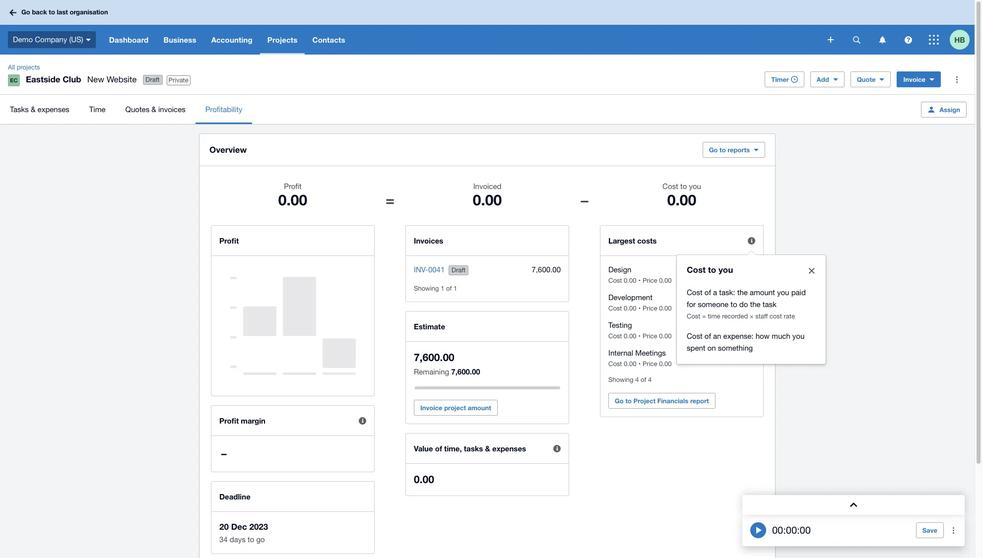 Task type: vqa. For each thing, say whether or not it's contained in the screenshot.
Thu Nov 09 2023 cell
no



Task type: locate. For each thing, give the bounding box(es) containing it.
to inside 'popup button'
[[720, 146, 726, 154]]

4 down internal meetings cost 0.00 • price 0.00
[[636, 376, 639, 384]]

paid
[[792, 288, 806, 297]]

you inside cost to you 0.00
[[689, 182, 701, 191]]

add button
[[811, 71, 845, 87]]

price down meetings at the bottom right of page
[[643, 360, 658, 368]]

accounting
[[211, 35, 253, 44]]

expenses
[[38, 105, 69, 113], [492, 444, 526, 453]]

& for quotes
[[152, 105, 156, 113]]

time
[[708, 313, 721, 320]]

all projects link
[[4, 63, 44, 72]]

company
[[35, 35, 67, 44]]

0 horizontal spatial amount
[[468, 404, 491, 412]]

2 vertical spatial go
[[615, 397, 624, 405]]

0 vertical spatial the
[[738, 288, 748, 297]]

of inside cost of an expense: how much you spent on something
[[705, 332, 711, 341]]

go to project financials report button
[[609, 393, 716, 409]]

showing
[[414, 285, 439, 292], [609, 376, 634, 384]]

save
[[923, 527, 938, 535]]

demo company (us) button
[[0, 25, 102, 55]]

of inside cost of a task: the amount you paid for someone to do the task cost = time recorded × staff cost rate
[[705, 288, 711, 297]]

3 price from the top
[[643, 333, 658, 340]]

expense:
[[724, 332, 754, 341]]

profit inside profit 0.00
[[284, 182, 302, 191]]

go left reports
[[709, 146, 718, 154]]

–
[[221, 448, 227, 460]]

7,600.00 for 7,600.00 remaining 7,600.00
[[414, 351, 455, 364]]

draft left private
[[146, 76, 160, 83]]

hb button
[[950, 25, 975, 55]]

go left back on the top of page
[[21, 8, 30, 16]]

1 vertical spatial more info image
[[352, 411, 372, 431]]

2023
[[249, 522, 268, 532]]

tasks & expenses link
[[0, 95, 79, 124]]

profitability
[[205, 105, 242, 113]]

1 1 from the left
[[441, 285, 445, 292]]

0 horizontal spatial showing
[[414, 285, 439, 292]]

invoice inside button
[[420, 404, 443, 412]]

0 horizontal spatial the
[[738, 288, 748, 297]]

cost inside design cost 0.00 • price 0.00
[[609, 277, 622, 284]]

price for design
[[643, 277, 658, 284]]

price down development
[[643, 305, 658, 312]]

amount inside cost of a task: the amount you paid for someone to do the task cost = time recorded × staff cost rate
[[750, 288, 775, 297]]

1 vertical spatial invoice
[[420, 404, 443, 412]]

price inside internal meetings cost 0.00 • price 0.00
[[643, 360, 658, 368]]

price inside design cost 0.00 • price 0.00
[[643, 277, 658, 284]]

1 vertical spatial amount
[[468, 404, 491, 412]]

remaining
[[414, 368, 449, 376]]

svg image up invoice popup button
[[905, 36, 912, 43]]

more options image right save
[[944, 521, 964, 541]]

internal meetings cost 0.00 • price 0.00
[[609, 349, 672, 368]]

the
[[738, 288, 748, 297], [750, 300, 761, 309]]

price inside testing cost 0.00 • price 0.00
[[643, 333, 658, 340]]

1 horizontal spatial showing
[[609, 376, 634, 384]]

0 vertical spatial 7,600.00
[[532, 266, 561, 274]]

0 horizontal spatial invoice
[[420, 404, 443, 412]]

price inside development cost 0.00 • price 0.00
[[643, 305, 658, 312]]

profitability link
[[195, 95, 252, 124]]

2 vertical spatial profit
[[219, 417, 239, 425]]

1 horizontal spatial 4
[[648, 376, 652, 384]]

cost of an expense: how much you spent on something
[[687, 332, 805, 352]]

to
[[49, 8, 55, 16], [720, 146, 726, 154], [681, 182, 687, 191], [708, 265, 716, 275], [731, 300, 738, 309], [626, 397, 632, 405], [248, 536, 254, 544]]

1 horizontal spatial invoice
[[904, 75, 926, 83]]

invoice up assign button
[[904, 75, 926, 83]]

task
[[763, 300, 777, 309]]

rate
[[784, 313, 795, 320]]

• inside internal meetings cost 0.00 • price 0.00
[[639, 360, 641, 368]]

• up development
[[639, 277, 641, 284]]

0 horizontal spatial expenses
[[38, 105, 69, 113]]

navigation
[[102, 25, 821, 55]]

staff
[[756, 313, 768, 320]]

1 horizontal spatial &
[[152, 105, 156, 113]]

you inside cost of an expense: how much you spent on something
[[793, 332, 805, 341]]

tasks
[[10, 105, 29, 113]]

amount right project
[[468, 404, 491, 412]]

navigation containing dashboard
[[102, 25, 821, 55]]

eastside club
[[26, 74, 81, 84]]

• down development
[[639, 305, 641, 312]]

go back to last organisation
[[21, 8, 108, 16]]

& for tasks
[[31, 105, 35, 113]]

more options image
[[947, 70, 967, 89], [944, 521, 964, 541]]

0 vertical spatial showing
[[414, 285, 439, 292]]

1 vertical spatial expenses
[[492, 444, 526, 453]]

0 horizontal spatial draft
[[146, 76, 160, 83]]

0 horizontal spatial =
[[386, 191, 395, 209]]

all projects
[[8, 64, 40, 71]]

of
[[446, 285, 452, 292], [705, 288, 711, 297], [705, 332, 711, 341], [641, 376, 647, 384], [435, 444, 442, 453]]

1 vertical spatial =
[[703, 313, 706, 320]]

go down the showing 4 of 4
[[615, 397, 624, 405]]

svg image up 'quote' at the top right of page
[[853, 36, 861, 43]]

1 horizontal spatial svg image
[[853, 36, 861, 43]]

projects
[[267, 35, 298, 44]]

& inside quotes & invoices link
[[152, 105, 156, 113]]

1 vertical spatial showing
[[609, 376, 634, 384]]

price up meetings at the bottom right of page
[[643, 333, 658, 340]]

deadline
[[219, 492, 251, 501]]

cost inside development cost 0.00 • price 0.00
[[609, 305, 622, 312]]

& inside tasks & expenses link
[[31, 105, 35, 113]]

more info image
[[742, 231, 762, 251], [352, 411, 372, 431]]

invoiced
[[473, 182, 502, 191]]

svg image left back on the top of page
[[9, 9, 16, 16]]

0.00
[[278, 191, 307, 209], [473, 191, 502, 209], [668, 191, 697, 209], [624, 277, 637, 284], [659, 277, 672, 284], [624, 305, 637, 312], [659, 305, 672, 312], [624, 333, 637, 340], [659, 333, 672, 340], [624, 360, 637, 368], [659, 360, 672, 368], [414, 474, 434, 486]]

the up the do
[[738, 288, 748, 297]]

3 • from the top
[[639, 333, 641, 340]]

0 horizontal spatial go
[[21, 8, 30, 16]]

7,600.00 for 7,600.00
[[532, 266, 561, 274]]

4 price from the top
[[643, 360, 658, 368]]

4 • from the top
[[639, 360, 641, 368]]

1 • from the top
[[639, 277, 641, 284]]

svg image
[[853, 36, 861, 43], [905, 36, 912, 43], [828, 37, 834, 43]]

price up development cost 0.00 • price 0.00
[[643, 277, 658, 284]]

overview
[[210, 144, 247, 155]]

• down meetings at the bottom right of page
[[639, 360, 641, 368]]

0 vertical spatial expenses
[[38, 105, 69, 113]]

amount
[[750, 288, 775, 297], [468, 404, 491, 412]]

banner
[[0, 0, 975, 55]]

• up meetings at the bottom right of page
[[639, 333, 641, 340]]

reports
[[728, 146, 750, 154]]

2 price from the top
[[643, 305, 658, 312]]

eastside
[[26, 74, 60, 84]]

0 horizontal spatial &
[[31, 105, 35, 113]]

1 horizontal spatial more info image
[[742, 231, 762, 251]]

2 • from the top
[[639, 305, 641, 312]]

expenses down the eastside club
[[38, 105, 69, 113]]

0 vertical spatial more info image
[[742, 231, 762, 251]]

the right the do
[[750, 300, 761, 309]]

0 vertical spatial go
[[21, 8, 30, 16]]

invoice inside popup button
[[904, 75, 926, 83]]

2 horizontal spatial go
[[709, 146, 718, 154]]

cost inside testing cost 0.00 • price 0.00
[[609, 333, 622, 340]]

1 horizontal spatial 1
[[454, 285, 457, 292]]

price for testing
[[643, 333, 658, 340]]

1 horizontal spatial the
[[750, 300, 761, 309]]

much
[[772, 332, 791, 341]]

0 horizontal spatial svg image
[[828, 37, 834, 43]]

you
[[689, 182, 701, 191], [719, 265, 733, 275], [777, 288, 790, 297], [793, 332, 805, 341]]

website
[[107, 74, 137, 84]]

1 vertical spatial go
[[709, 146, 718, 154]]

showing down 'inv-0041' link
[[414, 285, 439, 292]]

0 horizontal spatial more info image
[[352, 411, 372, 431]]

1 4 from the left
[[636, 376, 639, 384]]

go
[[256, 536, 265, 544]]

go inside 'popup button'
[[709, 146, 718, 154]]

go for go to project financials report
[[615, 397, 624, 405]]

more options image up assign
[[947, 70, 967, 89]]

showing down internal
[[609, 376, 634, 384]]

someone
[[698, 300, 729, 309]]

navigation inside "banner"
[[102, 25, 821, 55]]

inv-0041 link
[[414, 266, 445, 274]]

amount up task
[[750, 288, 775, 297]]

invoice
[[904, 75, 926, 83], [420, 404, 443, 412]]

(us)
[[69, 35, 83, 44]]

cost to you 0.00
[[663, 182, 701, 209]]

dashboard link
[[102, 25, 156, 55]]

new
[[87, 74, 104, 84]]

expenses right tasks
[[492, 444, 526, 453]]

0 horizontal spatial 1
[[441, 285, 445, 292]]

• for development
[[639, 305, 641, 312]]

cost to you dialog
[[677, 255, 826, 364]]

1 horizontal spatial =
[[703, 313, 706, 320]]

2 vertical spatial 7,600.00
[[451, 367, 480, 376]]

spent
[[687, 344, 706, 352]]

private
[[169, 76, 189, 84]]

draft right 0041
[[452, 267, 466, 274]]

profit for 0.00
[[284, 182, 302, 191]]

margin
[[241, 417, 266, 425]]

cost inside cost of an expense: how much you spent on something
[[687, 332, 703, 341]]

svg image
[[9, 9, 16, 16], [929, 35, 939, 45], [879, 36, 886, 43], [86, 39, 91, 41]]

svg image up add popup button
[[828, 37, 834, 43]]

cost inside internal meetings cost 0.00 • price 0.00
[[609, 360, 622, 368]]

1 horizontal spatial draft
[[452, 267, 466, 274]]

• inside design cost 0.00 • price 0.00
[[639, 277, 641, 284]]

on
[[708, 344, 716, 352]]

testing
[[609, 321, 632, 330]]

showing 1 of 1
[[414, 285, 457, 292]]

cost
[[663, 182, 679, 191], [687, 265, 706, 275], [609, 277, 622, 284], [687, 288, 703, 297], [609, 305, 622, 312], [687, 313, 701, 320], [687, 332, 703, 341], [609, 333, 622, 340], [609, 360, 622, 368]]

4 up project
[[648, 376, 652, 384]]

1
[[441, 285, 445, 292], [454, 285, 457, 292]]

1 vertical spatial 7,600.00
[[414, 351, 455, 364]]

invoice project amount button
[[414, 400, 498, 416]]

svg image left hb
[[929, 35, 939, 45]]

go inside button
[[615, 397, 624, 405]]

go for go back to last organisation
[[21, 8, 30, 16]]

1 horizontal spatial amount
[[750, 288, 775, 297]]

invoice left project
[[420, 404, 443, 412]]

go to reports button
[[703, 142, 766, 158]]

1 horizontal spatial go
[[615, 397, 624, 405]]

business
[[164, 35, 196, 44]]

0 vertical spatial amount
[[750, 288, 775, 297]]

0 vertical spatial profit
[[284, 182, 302, 191]]

0041
[[428, 266, 445, 274]]

svg image right (us)
[[86, 39, 91, 41]]

go back to last organisation link
[[6, 4, 114, 21]]

quote
[[857, 75, 876, 83]]

largest
[[609, 236, 635, 245]]

invoices
[[158, 105, 186, 113]]

projects button
[[260, 25, 305, 55]]

0 horizontal spatial 4
[[636, 376, 639, 384]]

demo
[[13, 35, 33, 44]]

1 horizontal spatial expenses
[[492, 444, 526, 453]]

profit for margin
[[219, 417, 239, 425]]

showing for showing 4 of 4
[[609, 376, 634, 384]]

tasks
[[464, 444, 483, 453]]

start timer image
[[751, 523, 767, 539]]

0 vertical spatial invoice
[[904, 75, 926, 83]]

00:00:00
[[772, 525, 811, 536]]

• inside testing cost 0.00 • price 0.00
[[639, 333, 641, 340]]

1 price from the top
[[643, 277, 658, 284]]

go inside "banner"
[[21, 8, 30, 16]]

something
[[718, 344, 753, 352]]

• inside development cost 0.00 • price 0.00
[[639, 305, 641, 312]]



Task type: describe. For each thing, give the bounding box(es) containing it.
internal
[[609, 349, 633, 357]]

×
[[750, 313, 754, 320]]

a
[[713, 288, 717, 297]]

invoices
[[414, 236, 444, 245]]

new website
[[87, 74, 137, 84]]

• for testing
[[639, 333, 641, 340]]

do
[[740, 300, 748, 309]]

costs
[[638, 236, 657, 245]]

to inside cost to you 0.00
[[681, 182, 687, 191]]

an
[[713, 332, 722, 341]]

no profit information available image
[[230, 266, 356, 386]]

svg image up quote popup button
[[879, 36, 886, 43]]

design
[[609, 266, 632, 274]]

of for cost of an expense: how much you spent on something
[[705, 332, 711, 341]]

timer
[[772, 75, 789, 83]]

invoice for invoice
[[904, 75, 926, 83]]

project
[[634, 397, 656, 405]]

of for value of time, tasks & expenses
[[435, 444, 442, 453]]

svg image inside go back to last organisation link
[[9, 9, 16, 16]]

accounting button
[[204, 25, 260, 55]]

recorded
[[722, 313, 748, 320]]

profit 0.00
[[278, 182, 307, 209]]

time
[[89, 105, 106, 113]]

2 1 from the left
[[454, 285, 457, 292]]

invoice for invoice project amount
[[420, 404, 443, 412]]

20 dec 2023 34 days to go
[[219, 522, 268, 544]]

price for development
[[643, 305, 658, 312]]

timer button
[[765, 71, 805, 87]]

last
[[57, 8, 68, 16]]

for
[[687, 300, 696, 309]]

value
[[414, 444, 433, 453]]

back
[[32, 8, 47, 16]]

development cost 0.00 • price 0.00
[[609, 293, 672, 312]]

you inside cost of a task: the amount you paid for someone to do the task cost = time recorded × staff cost rate
[[777, 288, 790, 297]]

• for design
[[639, 277, 641, 284]]

largest costs
[[609, 236, 657, 245]]

meetings
[[636, 349, 666, 357]]

svg image inside demo company (us) popup button
[[86, 39, 91, 41]]

demo company (us)
[[13, 35, 83, 44]]

−
[[580, 191, 589, 209]]

showing 4 of 4
[[609, 376, 652, 384]]

7,600.00 remaining 7,600.00
[[414, 351, 480, 376]]

of for cost of a task: the amount you paid for someone to do the task cost = time recorded × staff cost rate
[[705, 288, 711, 297]]

task:
[[719, 288, 736, 297]]

0 vertical spatial more options image
[[947, 70, 967, 89]]

how
[[756, 332, 770, 341]]

invoice button
[[897, 71, 941, 87]]

quotes
[[125, 105, 150, 113]]

cost of a task: the amount you paid for someone to do the task cost = time recorded × staff cost rate
[[687, 288, 806, 320]]

0.00 inside cost to you 0.00
[[668, 191, 697, 209]]

days
[[230, 536, 246, 544]]

quotes & invoices
[[125, 105, 186, 113]]

0 vertical spatial =
[[386, 191, 395, 209]]

dashboard
[[109, 35, 149, 44]]

invoice project amount
[[420, 404, 491, 412]]

project
[[444, 404, 466, 412]]

1 vertical spatial more options image
[[944, 521, 964, 541]]

more info image for profit margin
[[352, 411, 372, 431]]

quote button
[[851, 71, 891, 87]]

1 vertical spatial profit
[[219, 236, 239, 245]]

save button
[[916, 523, 944, 539]]

more info image for largest costs
[[742, 231, 762, 251]]

amount inside button
[[468, 404, 491, 412]]

value of time, tasks & expenses
[[414, 444, 526, 453]]

34
[[219, 536, 228, 544]]

tasks & expenses
[[10, 105, 69, 113]]

report
[[691, 397, 709, 405]]

cost
[[770, 313, 782, 320]]

time link
[[79, 95, 115, 124]]

cost to you
[[687, 265, 733, 275]]

close image
[[802, 261, 822, 281]]

quotes & invoices link
[[115, 95, 195, 124]]

all
[[8, 64, 15, 71]]

2 horizontal spatial svg image
[[905, 36, 912, 43]]

add
[[817, 75, 829, 83]]

2 4 from the left
[[648, 376, 652, 384]]

inv-
[[414, 266, 428, 274]]

more info image
[[547, 439, 567, 459]]

assign button
[[921, 102, 967, 117]]

to inside 20 dec 2023 34 days to go
[[248, 536, 254, 544]]

testing cost 0.00 • price 0.00
[[609, 321, 672, 340]]

contacts button
[[305, 25, 353, 55]]

time,
[[444, 444, 462, 453]]

go for go to reports
[[709, 146, 718, 154]]

to inside button
[[626, 397, 632, 405]]

club
[[63, 74, 81, 84]]

assign
[[940, 105, 961, 113]]

business button
[[156, 25, 204, 55]]

go to reports
[[709, 146, 750, 154]]

dec
[[231, 522, 247, 532]]

2 horizontal spatial &
[[485, 444, 490, 453]]

0 vertical spatial draft
[[146, 76, 160, 83]]

cost inside cost to you 0.00
[[663, 182, 679, 191]]

to inside cost of a task: the amount you paid for someone to do the task cost = time recorded × staff cost rate
[[731, 300, 738, 309]]

showing for showing 1 of 1
[[414, 285, 439, 292]]

invoiced 0.00
[[473, 182, 502, 209]]

hb
[[955, 35, 966, 44]]

1 vertical spatial draft
[[452, 267, 466, 274]]

= inside cost of a task: the amount you paid for someone to do the task cost = time recorded × staff cost rate
[[703, 313, 706, 320]]

go to project financials report
[[615, 397, 709, 405]]

20
[[219, 522, 229, 532]]

1 vertical spatial the
[[750, 300, 761, 309]]

banner containing hb
[[0, 0, 975, 55]]

financials
[[658, 397, 689, 405]]

design cost 0.00 • price 0.00
[[609, 266, 672, 284]]



